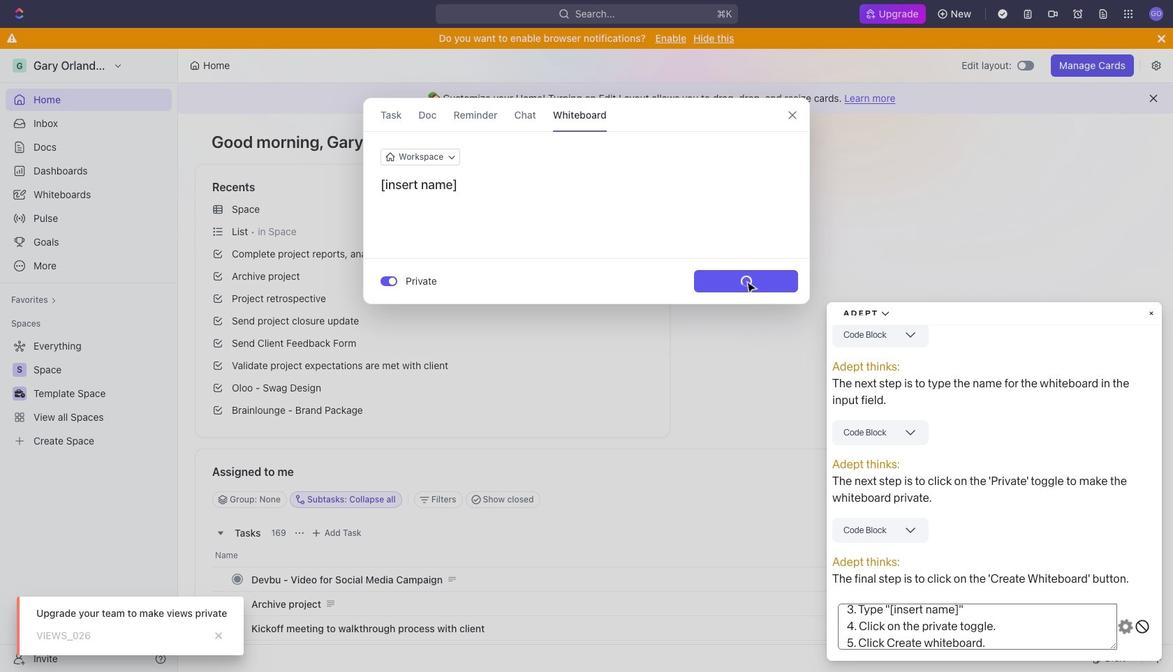 Task type: locate. For each thing, give the bounding box(es) containing it.
tree
[[6, 335, 172, 452]]

sidebar navigation
[[0, 49, 178, 672]]

tree inside the "sidebar" navigation
[[6, 335, 172, 452]]

alert
[[178, 83, 1173, 114]]

dialog
[[363, 98, 810, 304]]



Task type: vqa. For each thing, say whether or not it's contained in the screenshot.
dialog
yes



Task type: describe. For each thing, give the bounding box(es) containing it.
Name this Whiteboard... field
[[364, 177, 809, 193]]

Search tasks... text field
[[944, 489, 1084, 510]]



